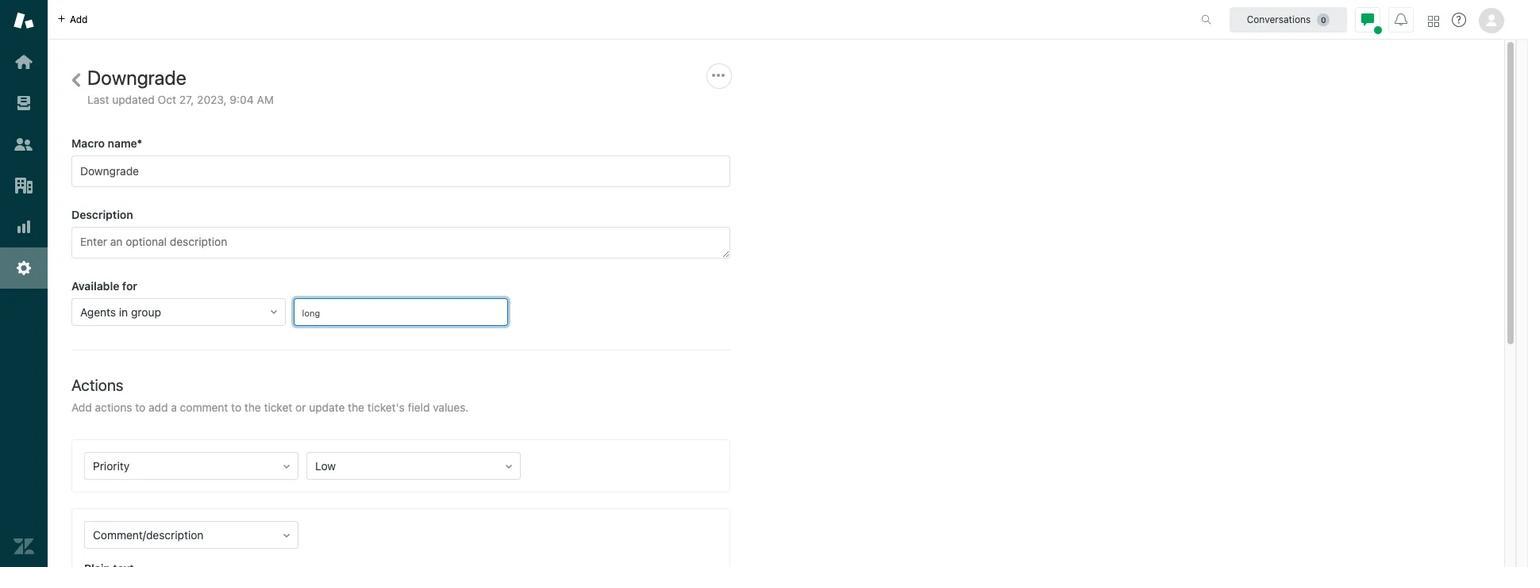 Task type: locate. For each thing, give the bounding box(es) containing it.
zendesk image
[[13, 537, 34, 557]]

main element
[[0, 0, 48, 568]]

zendesk support image
[[13, 10, 34, 31]]

customers image
[[13, 134, 34, 155]]

button displays agent's chat status as online. image
[[1362, 13, 1374, 26]]

views image
[[13, 93, 34, 114]]

reporting image
[[13, 217, 34, 237]]

add button
[[48, 0, 97, 39]]

conversations button
[[1230, 7, 1347, 32]]

zendesk products image
[[1428, 15, 1439, 27]]

admin image
[[13, 258, 34, 279]]

conversations
[[1247, 13, 1311, 25]]



Task type: describe. For each thing, give the bounding box(es) containing it.
organizations image
[[13, 175, 34, 196]]

add
[[70, 13, 88, 25]]

notifications image
[[1395, 13, 1408, 26]]

get help image
[[1452, 13, 1466, 27]]

get started image
[[13, 52, 34, 72]]



Task type: vqa. For each thing, say whether or not it's contained in the screenshot.
add dropdown button
yes



